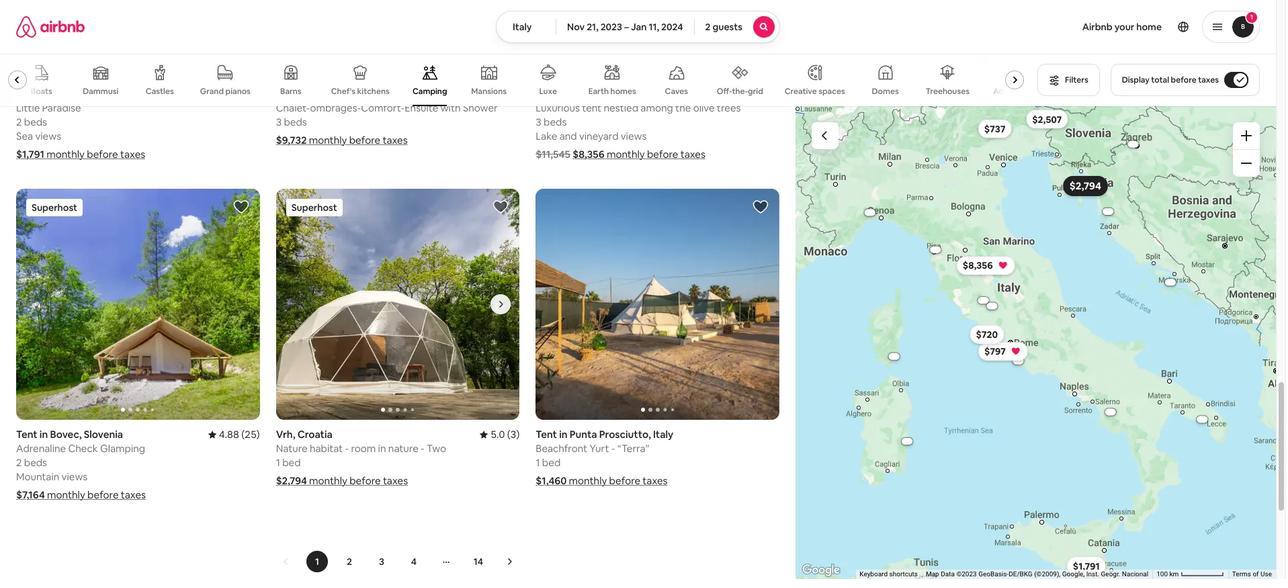 Task type: locate. For each thing, give the bounding box(es) containing it.
monthly down vineyard
[[607, 148, 645, 160]]

4.89
[[219, 87, 239, 100]]

0 horizontal spatial -
[[345, 442, 349, 455]]

monthly down paradise
[[47, 148, 85, 160]]

monthly
[[309, 134, 347, 146], [47, 148, 85, 160], [607, 148, 645, 160], [309, 475, 347, 487], [569, 475, 607, 487], [47, 489, 85, 502]]

add to wishlist: tent in punta prosciutto, italy image
[[753, 199, 769, 215]]

italy left nov
[[513, 21, 532, 33]]

before down "terra"
[[609, 475, 641, 487]]

$1,791 inside camper/rv in granieri, italy little paradise 2 beds sea views $1,791 monthly before taxes
[[16, 148, 44, 160]]

tent inside the tent in punta prosciutto, italy beachfront yurt - "terra" 1 bed $1,460 monthly before taxes
[[536, 428, 557, 441]]

bed down nature
[[282, 457, 301, 469]]

beds
[[24, 115, 47, 128], [284, 115, 307, 128], [544, 115, 567, 128], [24, 457, 47, 469]]

vecchio,
[[350, 87, 390, 100]]

beds up mountain
[[24, 457, 47, 469]]

before down granieri,
[[87, 148, 118, 160]]

1 vertical spatial $1,791
[[1073, 560, 1100, 572]]

beds down "luxurious"
[[544, 115, 567, 128]]

italy up among
[[646, 87, 667, 100]]

$8,356 inside place to stay in arezzo, italy luxurious tent nestled among the olive trees 3 beds lake and vineyard views $11,545 $8,356 monthly before taxes
[[573, 148, 605, 160]]

in right the stay
[[598, 87, 606, 100]]

$2,794
[[1070, 180, 1101, 193], [276, 475, 307, 487]]

tent up beachfront
[[536, 428, 557, 441]]

100 km button
[[1153, 570, 1229, 579]]

$720 button
[[970, 325, 1004, 344]]

before down room in the bottom left of the page
[[350, 475, 381, 487]]

group for beachfront yurt - "terra"
[[536, 189, 780, 420]]

in left the "porto-"
[[310, 87, 318, 100]]

2 up sea on the left of the page
[[16, 115, 22, 128]]

- inside the tent in punta prosciutto, italy beachfront yurt - "terra" 1 bed $1,460 monthly before taxes
[[612, 442, 615, 455]]

off-
[[717, 86, 732, 97]]

nestled
[[604, 101, 639, 114]]

0 horizontal spatial tent
[[16, 428, 37, 441]]

taxes down the glamping
[[121, 489, 146, 502]]

21,
[[587, 21, 599, 33]]

chef's kitchens
[[331, 86, 390, 97]]

in up adrenaline
[[40, 428, 48, 441]]

mansions
[[471, 86, 507, 97]]

bed inside vrh, croatia nature habitat - room in nature - two 1 bed $2,794 monthly before taxes
[[282, 457, 301, 469]]

taxes down the comfort-
[[383, 134, 408, 146]]

views
[[35, 129, 61, 142], [621, 130, 647, 142], [62, 471, 88, 483]]

tent
[[16, 428, 37, 441], [536, 428, 557, 441]]

2 up mountain
[[16, 457, 22, 469]]

views down check
[[62, 471, 88, 483]]

italy right prosciutto,
[[653, 428, 674, 441]]

0 horizontal spatial $2,794
[[276, 475, 307, 487]]

zoom out image
[[1241, 158, 1252, 169]]

in inside chalet in porto-vecchio, france chalet-ombragés-comfort-ensuite with shower 3 beds $9,732 monthly before taxes
[[310, 87, 318, 100]]

monthly inside vrh, croatia nature habitat - room in nature - two 1 bed $2,794 monthly before taxes
[[309, 475, 347, 487]]

creative
[[785, 86, 817, 97]]

$1,791 left geogr.
[[1073, 560, 1100, 572]]

1 vertical spatial $2,794
[[276, 475, 307, 487]]

before inside chalet in porto-vecchio, france chalet-ombragés-comfort-ensuite with shower 3 beds $9,732 monthly before taxes
[[349, 134, 381, 146]]

4.88 (25)
[[219, 428, 260, 441]]

(3)
[[507, 428, 520, 441]]

1 horizontal spatial $8,356
[[963, 260, 993, 272]]

italy right granieri,
[[127, 87, 147, 100]]

bed inside the tent in punta prosciutto, italy beachfront yurt - "terra" 1 bed $1,460 monthly before taxes
[[542, 457, 561, 469]]

tent in bovec, slovenia adrenaline check glamping 2 beds mountain views $7,164 monthly before taxes
[[16, 428, 146, 502]]

nature
[[388, 442, 419, 455]]

0 horizontal spatial $8,356
[[573, 148, 605, 160]]

your
[[1115, 21, 1135, 33]]

tent inside tent in bovec, slovenia adrenaline check glamping 2 beds mountain views $7,164 monthly before taxes
[[16, 428, 37, 441]]

tent
[[582, 101, 602, 114]]

in right room in the bottom left of the page
[[378, 442, 386, 455]]

3 down chalet-
[[276, 115, 282, 128]]

in for tent in punta prosciutto, italy beachfront yurt - "terra" 1 bed $1,460 monthly before taxes
[[559, 428, 568, 441]]

add to wishlist: vrh, croatia image
[[493, 199, 509, 215]]

jan
[[631, 21, 647, 33]]

monthly down mountain
[[47, 489, 85, 502]]

3 up lake
[[536, 115, 542, 128]]

total
[[1152, 75, 1170, 85]]

$2,274 button
[[922, 247, 949, 253]]

1 horizontal spatial $2,794
[[1070, 180, 1101, 193]]

0 vertical spatial $2,794
[[1070, 180, 1101, 193]]

$737
[[984, 123, 1006, 135]]

5.0 (3)
[[491, 428, 520, 441]]

–
[[624, 21, 629, 33]]

1 horizontal spatial 3
[[379, 556, 384, 568]]

beds inside place to stay in arezzo, italy luxurious tent nestled among the olive trees 3 beds lake and vineyard views $11,545 $8,356 monthly before taxes
[[544, 115, 567, 128]]

- left two
[[421, 442, 425, 455]]

2 horizontal spatial -
[[612, 442, 615, 455]]

views right sea on the left of the page
[[35, 129, 61, 142]]

taxes inside camper/rv in granieri, italy little paradise 2 beds sea views $1,791 monthly before taxes
[[120, 148, 145, 160]]

terms of use
[[1233, 571, 1272, 578]]

$1,791 inside button
[[1073, 560, 1100, 572]]

taxes down the
[[681, 148, 706, 160]]

before
[[1171, 75, 1197, 85], [349, 134, 381, 146], [87, 148, 118, 160], [647, 148, 678, 160], [350, 475, 381, 487], [609, 475, 641, 487], [87, 489, 119, 502]]

0 horizontal spatial bed
[[282, 457, 301, 469]]

taxes down nature at the left bottom
[[383, 475, 408, 487]]

guests
[[713, 21, 743, 33]]

1
[[1251, 13, 1254, 22], [276, 457, 280, 469], [536, 457, 540, 469], [315, 556, 319, 568]]

france
[[392, 87, 425, 100]]

3
[[276, 115, 282, 128], [536, 115, 542, 128], [379, 556, 384, 568]]

filters
[[1065, 75, 1089, 85]]

taxes down "terra"
[[643, 475, 668, 487]]

$2,507 button
[[1026, 110, 1068, 129]]

italy button
[[496, 11, 557, 43]]

$737 button
[[978, 119, 1012, 138]]

$1,791
[[16, 148, 44, 160], [1073, 560, 1100, 572]]

before inside vrh, croatia nature habitat - room in nature - two 1 bed $2,794 monthly before taxes
[[350, 475, 381, 487]]

taxes right total
[[1199, 75, 1219, 85]]

monthly down habitat
[[309, 475, 347, 487]]

2024
[[661, 21, 683, 33]]

italy inside button
[[513, 21, 532, 33]]

$2,507 $737
[[984, 113, 1062, 135]]

2 tent from the left
[[536, 428, 557, 441]]

1 bed from the left
[[282, 457, 301, 469]]

room
[[351, 442, 376, 455]]

bed down beachfront
[[542, 457, 561, 469]]

1 - from the left
[[345, 442, 349, 455]]

group for nature habitat - room in nature - two
[[276, 189, 520, 420]]

4.47
[[479, 87, 499, 100]]

taxes down granieri,
[[120, 148, 145, 160]]

3 inside place to stay in arezzo, italy luxurious tent nestled among the olive trees 3 beds lake and vineyard views $11,545 $8,356 monthly before taxes
[[536, 115, 542, 128]]

taxes inside chalet in porto-vecchio, france chalet-ombragés-comfort-ensuite with shower 3 beds $9,732 monthly before taxes
[[383, 134, 408, 146]]

monthly inside camper/rv in granieri, italy little paradise 2 beds sea views $1,791 monthly before taxes
[[47, 148, 85, 160]]

taxes inside place to stay in arezzo, italy luxurious tent nestled among the olive trees 3 beds lake and vineyard views $11,545 $8,356 monthly before taxes
[[681, 148, 706, 160]]

airbnb your home link
[[1075, 13, 1170, 41]]

italy
[[513, 21, 532, 33], [127, 87, 147, 100], [646, 87, 667, 100], [653, 428, 674, 441]]

trees
[[717, 101, 741, 114]]

4 link
[[403, 551, 425, 573]]

earth
[[589, 86, 609, 97]]

2 bed from the left
[[542, 457, 561, 469]]

before inside tent in bovec, slovenia adrenaline check glamping 2 beds mountain views $7,164 monthly before taxes
[[87, 489, 119, 502]]

in for camper/rv in granieri, italy little paradise 2 beds sea views $1,791 monthly before taxes
[[74, 87, 82, 100]]

1 horizontal spatial $1,791
[[1073, 560, 1100, 572]]

- left room in the bottom left of the page
[[345, 442, 349, 455]]

google image
[[799, 562, 844, 579]]

taxes inside the tent in punta prosciutto, italy beachfront yurt - "terra" 1 bed $1,460 monthly before taxes
[[643, 475, 668, 487]]

"terra"
[[618, 442, 650, 455]]

display total before taxes
[[1122, 75, 1219, 85]]

$7,164
[[16, 489, 45, 502]]

2 left 'guests'
[[705, 21, 711, 33]]

nacional
[[1122, 571, 1149, 578]]

2 horizontal spatial 3
[[536, 115, 542, 128]]

11,
[[649, 21, 659, 33]]

bovec,
[[50, 428, 82, 441]]

$3,660
[[861, 211, 873, 215]]

monthly inside the tent in punta prosciutto, italy beachfront yurt - "terra" 1 bed $1,460 monthly before taxes
[[569, 475, 607, 487]]

0 vertical spatial $1,791
[[16, 148, 44, 160]]

1 inside vrh, croatia nature habitat - room in nature - two 1 bed $2,794 monthly before taxes
[[276, 457, 280, 469]]

beds down little at top left
[[24, 115, 47, 128]]

5.0 out of 5 average rating,  3 reviews image
[[480, 428, 520, 441]]

beds down chalet-
[[284, 115, 307, 128]]

in for tent in bovec, slovenia adrenaline check glamping 2 beds mountain views $7,164 monthly before taxes
[[40, 428, 48, 441]]

caves
[[665, 86, 688, 97]]

shower
[[463, 101, 498, 114]]

in inside tent in bovec, slovenia adrenaline check glamping 2 beds mountain views $7,164 monthly before taxes
[[40, 428, 48, 441]]

treehouses
[[926, 86, 970, 97]]

in up paradise
[[74, 87, 82, 100]]

in inside vrh, croatia nature habitat - room in nature - two 1 bed $2,794 monthly before taxes
[[378, 442, 386, 455]]

adrenaline
[[16, 442, 66, 455]]

group
[[0, 54, 1030, 106], [16, 189, 260, 420], [276, 189, 520, 420], [536, 189, 780, 420]]

italy inside camper/rv in granieri, italy little paradise 2 beds sea views $1,791 monthly before taxes
[[127, 87, 147, 100]]

castles
[[146, 86, 174, 97]]

little
[[16, 101, 40, 114]]

beds inside camper/rv in granieri, italy little paradise 2 beds sea views $1,791 monthly before taxes
[[24, 115, 47, 128]]

- right yurt
[[612, 442, 615, 455]]

taxes
[[1199, 75, 1219, 85], [383, 134, 408, 146], [120, 148, 145, 160], [681, 148, 706, 160], [383, 475, 408, 487], [643, 475, 668, 487], [121, 489, 146, 502]]

1 inside "dropdown button"
[[1251, 13, 1254, 22]]

2 guests button
[[694, 11, 780, 43]]

olive
[[693, 101, 715, 114]]

views down nestled
[[621, 130, 647, 142]]

profile element
[[796, 0, 1260, 54]]

keyboard shortcuts button
[[860, 570, 918, 579]]

1 vertical spatial $8,356
[[963, 260, 993, 272]]

3 inside chalet in porto-vecchio, france chalet-ombragés-comfort-ensuite with shower 3 beds $9,732 monthly before taxes
[[276, 115, 282, 128]]

$1,791 down sea on the left of the page
[[16, 148, 44, 160]]

before inside camper/rv in granieri, italy little paradise 2 beds sea views $1,791 monthly before taxes
[[87, 148, 118, 160]]

5.0
[[491, 428, 505, 441]]

in inside camper/rv in granieri, italy little paradise 2 beds sea views $1,791 monthly before taxes
[[74, 87, 82, 100]]

0 horizontal spatial $1,791
[[16, 148, 44, 160]]

tent up adrenaline
[[16, 428, 37, 441]]

before down the comfort-
[[349, 134, 381, 146]]

0 vertical spatial $8,356
[[573, 148, 605, 160]]

1 horizontal spatial bed
[[542, 457, 561, 469]]

3 - from the left
[[612, 442, 615, 455]]

google,
[[1063, 571, 1085, 578]]

keyboard
[[860, 571, 888, 578]]

1 tent from the left
[[16, 428, 37, 441]]

None search field
[[496, 11, 780, 43]]

punta
[[570, 428, 597, 441]]

before down the glamping
[[87, 489, 119, 502]]

in up beachfront
[[559, 428, 568, 441]]

4.93 out of 5 average rating,  41 reviews image
[[728, 87, 780, 100]]

camping
[[413, 86, 447, 97]]

1 horizontal spatial tent
[[536, 428, 557, 441]]

3 right 2 link
[[379, 556, 384, 568]]

1 horizontal spatial -
[[421, 442, 425, 455]]

monthly down ombragés-
[[309, 134, 347, 146]]

0 horizontal spatial 3
[[276, 115, 282, 128]]

4.89 (28)
[[219, 87, 260, 100]]

boats
[[31, 86, 52, 97]]

granieri,
[[85, 87, 125, 100]]

before down among
[[647, 148, 678, 160]]

in
[[74, 87, 82, 100], [310, 87, 318, 100], [598, 87, 606, 100], [40, 428, 48, 441], [559, 428, 568, 441], [378, 442, 386, 455]]

croatia
[[298, 428, 333, 441]]

the
[[676, 101, 691, 114]]

$2,205 button
[[1097, 409, 1124, 416]]

-
[[345, 442, 349, 455], [421, 442, 425, 455], [612, 442, 615, 455]]

habitat
[[310, 442, 343, 455]]

monthly down yurt
[[569, 475, 607, 487]]

in inside the tent in punta prosciutto, italy beachfront yurt - "terra" 1 bed $1,460 monthly before taxes
[[559, 428, 568, 441]]

add to wishlist: tent in bovec, slovenia image
[[233, 199, 249, 215]]



Task type: describe. For each thing, give the bounding box(es) containing it.
geobasis-
[[979, 571, 1009, 578]]

ombragés-
[[310, 101, 361, 114]]

taxes inside tent in bovec, slovenia adrenaline check glamping 2 beds mountain views $7,164 monthly before taxes
[[121, 489, 146, 502]]

chalet in porto-vecchio, france chalet-ombragés-comfort-ensuite with shower 3 beds $9,732 monthly before taxes
[[276, 87, 498, 146]]

next image
[[505, 558, 514, 566]]

home
[[1137, 21, 1162, 33]]

airbnb your home
[[1083, 21, 1162, 33]]

4.88 out of 5 average rating,  25 reviews image
[[208, 428, 260, 441]]

paradise
[[42, 101, 81, 114]]

2023
[[601, 21, 622, 33]]

of
[[1253, 571, 1259, 578]]

(28)
[[241, 87, 260, 100]]

porto-
[[320, 87, 350, 100]]

4.93 (41)
[[739, 87, 780, 100]]

km
[[1170, 571, 1179, 578]]

chef's
[[331, 86, 356, 97]]

(19)
[[501, 87, 520, 100]]

keyboard shortcuts
[[860, 571, 918, 578]]

before inside place to stay in arezzo, italy luxurious tent nestled among the olive trees 3 beds lake and vineyard views $11,545 $8,356 monthly before taxes
[[647, 148, 678, 160]]

4.89 out of 5 average rating,  28 reviews image
[[208, 87, 260, 100]]

arezzo,
[[609, 87, 644, 100]]

two
[[427, 442, 446, 455]]

zoom in image
[[1241, 130, 1252, 141]]

in for chalet in porto-vecchio, france chalet-ombragés-comfort-ensuite with shower 3 beds $9,732 monthly before taxes
[[310, 87, 318, 100]]

kitchens
[[357, 86, 390, 97]]

place to stay in arezzo, italy luxurious tent nestled among the olive trees 3 beds lake and vineyard views $11,545 $8,356 monthly before taxes
[[536, 87, 741, 160]]

check
[[68, 442, 98, 455]]

tent for tent in bovec, slovenia adrenaline check glamping 2 beds mountain views $7,164 monthly before taxes
[[16, 428, 37, 441]]

map data ©2023 geobasis-de/bkg (©2009), google, inst. geogr. nacional
[[926, 571, 1149, 578]]

©2023
[[957, 571, 977, 578]]

taxes inside vrh, croatia nature habitat - room in nature - two 1 bed $2,794 monthly before taxes
[[383, 475, 408, 487]]

$1,460
[[536, 475, 567, 487]]

monthly inside tent in bovec, slovenia adrenaline check glamping 2 beds mountain views $7,164 monthly before taxes
[[47, 489, 85, 502]]

airbnb
[[1083, 21, 1113, 33]]

$2,507
[[1032, 113, 1062, 125]]

4
[[411, 556, 417, 568]]

dammusi
[[83, 86, 119, 97]]

$2,205
[[1101, 410, 1113, 415]]

nov 21, 2023 – jan 11, 2024
[[567, 21, 683, 33]]

2 inside tent in bovec, slovenia adrenaline check glamping 2 beds mountain views $7,164 monthly before taxes
[[16, 457, 22, 469]]

$8,356 inside $8,356 button
[[963, 260, 993, 272]]

(25)
[[241, 428, 260, 441]]

vrh,
[[276, 428, 295, 441]]

grand
[[200, 86, 224, 97]]

tent for tent in punta prosciutto, italy beachfront yurt - "terra" 1 bed $1,460 monthly before taxes
[[536, 428, 557, 441]]

4.47 (19)
[[479, 87, 520, 100]]

monthly inside chalet in porto-vecchio, france chalet-ombragés-comfort-ensuite with shower 3 beds $9,732 monthly before taxes
[[309, 134, 347, 146]]

group containing off-the-grid
[[0, 54, 1030, 106]]

$8,356 button
[[957, 256, 1015, 275]]

14 link
[[468, 551, 489, 573]]

comfort-
[[361, 101, 405, 114]]

inst.
[[1087, 571, 1100, 578]]

4.47 out of 5 average rating,  19 reviews image
[[468, 87, 520, 100]]

shortcuts
[[890, 571, 918, 578]]

1 inside the tent in punta prosciutto, italy beachfront yurt - "terra" 1 bed $1,460 monthly before taxes
[[536, 457, 540, 469]]

2 - from the left
[[421, 442, 425, 455]]

$797 button
[[978, 342, 1028, 361]]

data
[[941, 571, 955, 578]]

yurt
[[590, 442, 609, 455]]

filters button
[[1038, 64, 1100, 96]]

spaces
[[819, 86, 845, 97]]

beachfront
[[536, 442, 588, 455]]

geogr.
[[1101, 571, 1121, 578]]

domes
[[872, 86, 899, 97]]

italy inside the tent in punta prosciutto, italy beachfront yurt - "terra" 1 bed $1,460 monthly before taxes
[[653, 428, 674, 441]]

none search field containing italy
[[496, 11, 780, 43]]

4.88
[[219, 428, 239, 441]]

tent in punta prosciutto, italy beachfront yurt - "terra" 1 bed $1,460 monthly before taxes
[[536, 428, 674, 487]]

prosciutto,
[[599, 428, 651, 441]]

4.93
[[739, 87, 759, 100]]

monthly inside place to stay in arezzo, italy luxurious tent nestled among the olive trees 3 beds lake and vineyard views $11,545 $8,356 monthly before taxes
[[607, 148, 645, 160]]

pianos
[[226, 86, 251, 97]]

views inside camper/rv in granieri, italy little paradise 2 beds sea views $1,791 monthly before taxes
[[35, 129, 61, 142]]

$11,545
[[536, 148, 571, 160]]

with
[[441, 101, 461, 114]]

2 guests
[[705, 21, 743, 33]]

$797
[[984, 346, 1006, 358]]

before inside the tent in punta prosciutto, italy beachfront yurt - "terra" 1 bed $1,460 monthly before taxes
[[609, 475, 641, 487]]

before right total
[[1171, 75, 1197, 85]]

previous image
[[282, 558, 290, 566]]

google map
showing 30 stays. including 5 saved stays. region
[[796, 106, 1276, 579]]

2 right 1 link
[[347, 556, 352, 568]]

among
[[641, 101, 673, 114]]

chalet-
[[276, 101, 310, 114]]

slovenia
[[84, 428, 123, 441]]

chalet
[[276, 87, 307, 100]]

views inside place to stay in arezzo, italy luxurious tent nestled among the olive trees 3 beds lake and vineyard views $11,545 $8,356 monthly before taxes
[[621, 130, 647, 142]]

group for adrenaline check glamping
[[16, 189, 260, 420]]

$2,794 inside vrh, croatia nature habitat - room in nature - two 1 bed $2,794 monthly before taxes
[[276, 475, 307, 487]]

de/bkg
[[1009, 571, 1033, 578]]

beds inside chalet in porto-vecchio, france chalet-ombragés-comfort-ensuite with shower 3 beds $9,732 monthly before taxes
[[284, 115, 307, 128]]

beds inside tent in bovec, slovenia adrenaline check glamping 2 beds mountain views $7,164 monthly before taxes
[[24, 457, 47, 469]]

2 inside button
[[705, 21, 711, 33]]

place
[[536, 87, 561, 100]]

italy inside place to stay in arezzo, italy luxurious tent nestled among the olive trees 3 beds lake and vineyard views $11,545 $8,356 monthly before taxes
[[646, 87, 667, 100]]

views inside tent in bovec, slovenia adrenaline check glamping 2 beds mountain views $7,164 monthly before taxes
[[62, 471, 88, 483]]

in inside place to stay in arezzo, italy luxurious tent nestled among the olive trees 3 beds lake and vineyard views $11,545 $8,356 monthly before taxes
[[598, 87, 606, 100]]

$2,794 inside button
[[1070, 180, 1101, 193]]

homes
[[611, 86, 636, 97]]

luxe
[[539, 86, 557, 97]]

nature
[[276, 442, 308, 455]]

grid
[[748, 86, 763, 97]]

$2,794 button
[[1063, 176, 1108, 196]]

1 link
[[307, 551, 328, 573]]

stay
[[576, 87, 596, 100]]

2 inside camper/rv in granieri, italy little paradise 2 beds sea views $1,791 monthly before taxes
[[16, 115, 22, 128]]

camper/rv in granieri, italy little paradise 2 beds sea views $1,791 monthly before taxes
[[16, 87, 147, 160]]

vineyard
[[579, 130, 619, 142]]

camper/rv
[[16, 87, 72, 100]]



Task type: vqa. For each thing, say whether or not it's contained in the screenshot.
to
yes



